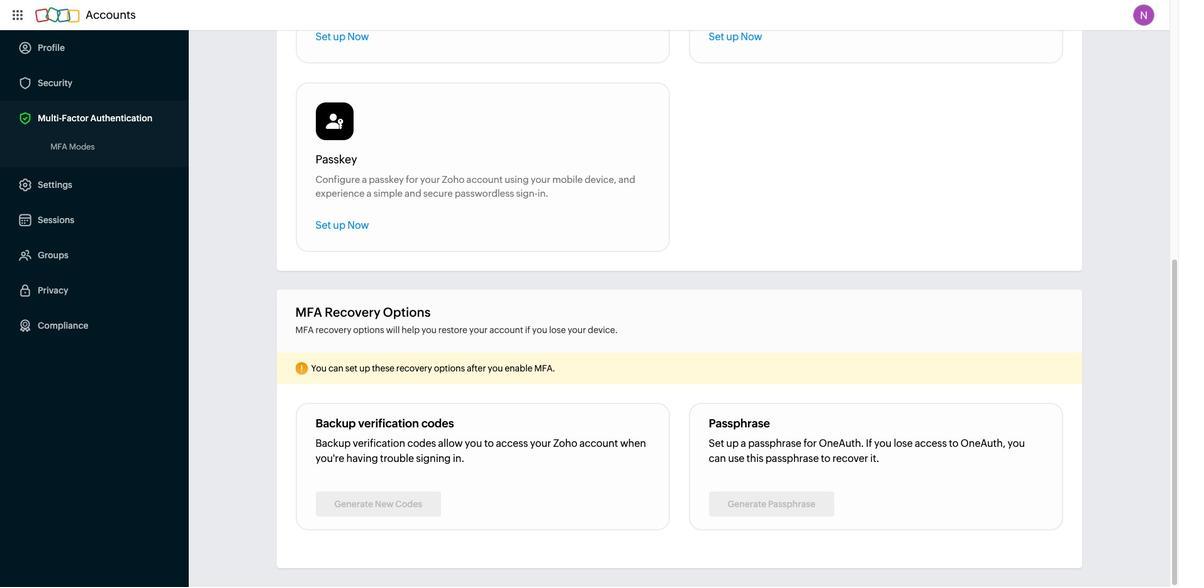 Task type: locate. For each thing, give the bounding box(es) containing it.
modes
[[69, 142, 95, 152]]

passkey
[[369, 174, 404, 185]]

0 horizontal spatial and
[[405, 188, 422, 199]]

set
[[316, 31, 331, 43], [709, 31, 725, 43], [316, 220, 331, 232], [709, 438, 725, 450]]

can
[[329, 364, 344, 374], [709, 453, 726, 465]]

account inside backup verification codes allow you to access your zoho account when you're having trouble signing in.
[[580, 438, 618, 450]]

for right passkey
[[406, 174, 418, 185]]

2 vertical spatial a
[[741, 438, 747, 450]]

if
[[525, 325, 531, 336]]

you inside backup verification codes allow you to access your zoho account when you're having trouble signing in.
[[465, 438, 482, 450]]

0 vertical spatial backup
[[316, 417, 356, 431]]

having
[[347, 453, 378, 465]]

2 vertical spatial account
[[580, 438, 618, 450]]

now
[[348, 31, 369, 43], [741, 31, 763, 43], [348, 220, 369, 232]]

your inside backup verification codes allow you to access your zoho account when you're having trouble signing in.
[[530, 438, 551, 450]]

oneauth.
[[819, 438, 864, 450]]

1 horizontal spatial in.
[[538, 188, 549, 199]]

for left "oneauth."
[[804, 438, 817, 450]]

1 vertical spatial in.
[[453, 453, 464, 465]]

0 horizontal spatial zoho
[[442, 174, 465, 185]]

1 horizontal spatial zoho
[[554, 438, 578, 450]]

1 vertical spatial lose
[[894, 438, 913, 450]]

recovery
[[316, 325, 352, 336], [396, 364, 432, 374]]

passwordless
[[455, 188, 514, 199]]

simple
[[374, 188, 403, 199]]

1 vertical spatial backup
[[316, 438, 351, 450]]

authentication
[[90, 113, 153, 123]]

1 vertical spatial verification
[[353, 438, 406, 450]]

backup
[[316, 417, 356, 431], [316, 438, 351, 450]]

you're
[[316, 453, 344, 465]]

0 horizontal spatial options
[[353, 325, 384, 336]]

to inside backup verification codes allow you to access your zoho account when you're having trouble signing in.
[[485, 438, 494, 450]]

1 horizontal spatial options
[[434, 364, 465, 374]]

can left set
[[329, 364, 344, 374]]

now for set up now
[[741, 31, 763, 43]]

0 vertical spatial recovery
[[316, 325, 352, 336]]

to
[[485, 438, 494, 450], [949, 438, 959, 450], [821, 453, 831, 465]]

set up now for configure a passkey for your zoho account using your mobile device, and experience a simple and secure passwordless sign-in.
[[316, 220, 369, 232]]

and right simple
[[405, 188, 422, 199]]

can inside set up a passphrase for oneauth. if you lose access to oneauth, you can use this passphrase to recover it.
[[709, 453, 726, 465]]

codes
[[422, 417, 454, 431], [408, 438, 436, 450]]

0 vertical spatial can
[[329, 364, 344, 374]]

you
[[311, 364, 327, 374]]

passphrase up this
[[749, 438, 802, 450]]

0 vertical spatial lose
[[549, 325, 566, 336]]

groups
[[38, 251, 69, 261]]

set for configure a passkey for your zoho account using your mobile device, and experience a simple and secure passwordless sign-in.
[[316, 220, 331, 232]]

multi-factor authentication
[[38, 113, 153, 123]]

access
[[496, 438, 528, 450], [915, 438, 947, 450]]

secure
[[423, 188, 453, 199]]

1 horizontal spatial recovery
[[396, 364, 432, 374]]

in. right passwordless
[[538, 188, 549, 199]]

verification up trouble
[[358, 417, 419, 431]]

up inside set up a passphrase for oneauth. if you lose access to oneauth, you can use this passphrase to recover it.
[[727, 438, 739, 450]]

you
[[422, 325, 437, 336], [532, 325, 548, 336], [488, 364, 503, 374], [465, 438, 482, 450], [875, 438, 892, 450], [1008, 438, 1026, 450]]

1 vertical spatial codes
[[408, 438, 436, 450]]

mfa left modes
[[50, 142, 67, 152]]

1 vertical spatial account
[[490, 325, 524, 336]]

1 backup from the top
[[316, 417, 356, 431]]

recovery down recovery
[[316, 325, 352, 336]]

0 horizontal spatial can
[[329, 364, 344, 374]]

mfa for recovery
[[296, 305, 322, 320]]

0 horizontal spatial recovery
[[316, 325, 352, 336]]

after
[[467, 364, 486, 374]]

mfa.
[[535, 364, 555, 374]]

signing
[[416, 453, 451, 465]]

enable
[[505, 364, 533, 374]]

mfa for modes
[[50, 142, 67, 152]]

passphrase
[[749, 438, 802, 450], [766, 453, 819, 465]]

0 vertical spatial codes
[[422, 417, 454, 431]]

0 horizontal spatial to
[[485, 438, 494, 450]]

0 horizontal spatial in.
[[453, 453, 464, 465]]

verification inside backup verification codes allow you to access your zoho account when you're having trouble signing in.
[[353, 438, 406, 450]]

device,
[[585, 174, 617, 185]]

1 vertical spatial recovery
[[396, 364, 432, 374]]

can left use
[[709, 453, 726, 465]]

mfa modes
[[50, 142, 95, 152]]

backup verification codes
[[316, 417, 454, 431]]

up for passphrase
[[727, 438, 739, 450]]

set up now
[[316, 31, 369, 43], [709, 31, 763, 43], [316, 220, 369, 232]]

1 horizontal spatial to
[[821, 453, 831, 465]]

mfa up warningfill icon
[[296, 325, 314, 336]]

0 vertical spatial a
[[362, 174, 367, 185]]

access left 'oneauth,'
[[915, 438, 947, 450]]

passphrase right this
[[766, 453, 819, 465]]

0 horizontal spatial lose
[[549, 325, 566, 336]]

in.
[[538, 188, 549, 199], [453, 453, 464, 465]]

up
[[333, 31, 346, 43], [727, 31, 739, 43], [333, 220, 346, 232], [359, 364, 370, 374], [727, 438, 739, 450]]

account left if
[[490, 325, 524, 336]]

options down recovery
[[353, 325, 384, 336]]

mfa left recovery
[[296, 305, 322, 320]]

sign-
[[516, 188, 538, 199]]

0 horizontal spatial for
[[406, 174, 418, 185]]

options
[[353, 325, 384, 336], [434, 364, 465, 374]]

oneauth,
[[961, 438, 1006, 450]]

1 horizontal spatial and
[[619, 174, 636, 185]]

0 vertical spatial zoho
[[442, 174, 465, 185]]

set inside set up a passphrase for oneauth. if you lose access to oneauth, you can use this passphrase to recover it.
[[709, 438, 725, 450]]

in. down allow
[[453, 453, 464, 465]]

codes for backup verification codes
[[422, 417, 454, 431]]

account inside mfa recovery options mfa recovery options will help you restore your account if you lose your device.
[[490, 325, 524, 336]]

in. inside the configure a passkey for your zoho account using your mobile device, and experience a simple and secure passwordless sign-in.
[[538, 188, 549, 199]]

codes up signing
[[408, 438, 436, 450]]

1 vertical spatial mfa
[[296, 305, 322, 320]]

verification for backup verification codes
[[358, 417, 419, 431]]

verification down 'backup verification codes'
[[353, 438, 406, 450]]

mfa
[[50, 142, 67, 152], [296, 305, 322, 320], [296, 325, 314, 336]]

zoho
[[442, 174, 465, 185], [554, 438, 578, 450]]

recovery inside mfa recovery options mfa recovery options will help you restore your account if you lose your device.
[[316, 325, 352, 336]]

1 vertical spatial can
[[709, 453, 726, 465]]

1 access from the left
[[496, 438, 528, 450]]

to left 'oneauth,'
[[949, 438, 959, 450]]

passphrase
[[709, 417, 770, 431]]

backup inside backup verification codes allow you to access your zoho account when you're having trouble signing in.
[[316, 438, 351, 450]]

0 vertical spatial account
[[467, 174, 503, 185]]

a
[[362, 174, 367, 185], [367, 188, 372, 199], [741, 438, 747, 450]]

0 vertical spatial mfa
[[50, 142, 67, 152]]

0 vertical spatial and
[[619, 174, 636, 185]]

experience
[[316, 188, 365, 199]]

to right allow
[[485, 438, 494, 450]]

this
[[747, 453, 764, 465]]

1 horizontal spatial access
[[915, 438, 947, 450]]

1 vertical spatial for
[[804, 438, 817, 450]]

1 horizontal spatial can
[[709, 453, 726, 465]]

access right allow
[[496, 438, 528, 450]]

options left after
[[434, 364, 465, 374]]

a left simple
[[367, 188, 372, 199]]

0 vertical spatial for
[[406, 174, 418, 185]]

trouble
[[380, 453, 414, 465]]

verification
[[358, 417, 419, 431], [353, 438, 406, 450]]

account left when
[[580, 438, 618, 450]]

profile
[[38, 43, 65, 53]]

set up now for set up now
[[709, 31, 763, 43]]

lose
[[549, 325, 566, 336], [894, 438, 913, 450]]

your
[[420, 174, 440, 185], [531, 174, 551, 185], [469, 325, 488, 336], [568, 325, 586, 336], [530, 438, 551, 450]]

for
[[406, 174, 418, 185], [804, 438, 817, 450]]

now for configure a passkey for your zoho account using your mobile device, and experience a simple and secure passwordless sign-in.
[[348, 220, 369, 232]]

factor
[[62, 113, 89, 123]]

0 vertical spatial in.
[[538, 188, 549, 199]]

codes up allow
[[422, 417, 454, 431]]

1 horizontal spatial for
[[804, 438, 817, 450]]

2 backup from the top
[[316, 438, 351, 450]]

0 vertical spatial options
[[353, 325, 384, 336]]

a up use
[[741, 438, 747, 450]]

1 vertical spatial a
[[367, 188, 372, 199]]

backup for backup verification codes
[[316, 417, 356, 431]]

a left passkey
[[362, 174, 367, 185]]

and right the device,
[[619, 174, 636, 185]]

set for passphrase
[[709, 438, 725, 450]]

1 vertical spatial zoho
[[554, 438, 578, 450]]

and
[[619, 174, 636, 185], [405, 188, 422, 199]]

2 access from the left
[[915, 438, 947, 450]]

1 vertical spatial options
[[434, 364, 465, 374]]

account up passwordless
[[467, 174, 503, 185]]

will
[[386, 325, 400, 336]]

account
[[467, 174, 503, 185], [490, 325, 524, 336], [580, 438, 618, 450]]

1 horizontal spatial lose
[[894, 438, 913, 450]]

0 vertical spatial verification
[[358, 417, 419, 431]]

codes inside backup verification codes allow you to access your zoho account when you're having trouble signing in.
[[408, 438, 436, 450]]

0 horizontal spatial access
[[496, 438, 528, 450]]

lose inside set up a passphrase for oneauth. if you lose access to oneauth, you can use this passphrase to recover it.
[[894, 438, 913, 450]]

security
[[38, 78, 72, 88]]

options inside mfa recovery options mfa recovery options will help you restore your account if you lose your device.
[[353, 325, 384, 336]]

to down "oneauth."
[[821, 453, 831, 465]]

it.
[[871, 453, 880, 465]]

0 vertical spatial passphrase
[[749, 438, 802, 450]]

recovery right these
[[396, 364, 432, 374]]



Task type: describe. For each thing, give the bounding box(es) containing it.
backup verification codes allow you to access your zoho account when you're having trouble signing in.
[[316, 438, 646, 465]]

passkey
[[316, 153, 357, 166]]

account inside the configure a passkey for your zoho account using your mobile device, and experience a simple and secure passwordless sign-in.
[[467, 174, 503, 185]]

verification for backup verification codes allow you to access your zoho account when you're having trouble signing in.
[[353, 438, 406, 450]]

restore
[[439, 325, 468, 336]]

for inside the configure a passkey for your zoho account using your mobile device, and experience a simple and secure passwordless sign-in.
[[406, 174, 418, 185]]

zoho inside backup verification codes allow you to access your zoho account when you're having trouble signing in.
[[554, 438, 578, 450]]

you can set up these recovery options after you enable mfa.
[[311, 364, 555, 374]]

2 horizontal spatial to
[[949, 438, 959, 450]]

a inside set up a passphrase for oneauth. if you lose access to oneauth, you can use this passphrase to recover it.
[[741, 438, 747, 450]]

for inside set up a passphrase for oneauth. if you lose access to oneauth, you can use this passphrase to recover it.
[[804, 438, 817, 450]]

mfa recovery options mfa recovery options will help you restore your account if you lose your device.
[[296, 305, 618, 336]]

zoho inside the configure a passkey for your zoho account using your mobile device, and experience a simple and secure passwordless sign-in.
[[442, 174, 465, 185]]

multi-
[[38, 113, 62, 123]]

recovery
[[325, 305, 381, 320]]

options
[[383, 305, 431, 320]]

2 vertical spatial mfa
[[296, 325, 314, 336]]

accounts
[[86, 8, 136, 21]]

recover
[[833, 453, 869, 465]]

1 vertical spatial passphrase
[[766, 453, 819, 465]]

allow
[[438, 438, 463, 450]]

backup for backup verification codes allow you to access your zoho account when you're having trouble signing in.
[[316, 438, 351, 450]]

these
[[372, 364, 395, 374]]

help
[[402, 325, 420, 336]]

set up a passphrase for oneauth. if you lose access to oneauth, you can use this passphrase to recover it.
[[709, 438, 1026, 465]]

mobile
[[553, 174, 583, 185]]

using
[[505, 174, 529, 185]]

settings
[[38, 180, 72, 190]]

set for set up now
[[709, 31, 725, 43]]

up for set up now
[[727, 31, 739, 43]]

when
[[620, 438, 646, 450]]

lose inside mfa recovery options mfa recovery options will help you restore your account if you lose your device.
[[549, 325, 566, 336]]

sessions
[[38, 215, 74, 225]]

use
[[728, 453, 745, 465]]

privacy
[[38, 286, 68, 296]]

configure
[[316, 174, 360, 185]]

device.
[[588, 325, 618, 336]]

access inside set up a passphrase for oneauth. if you lose access to oneauth, you can use this passphrase to recover it.
[[915, 438, 947, 450]]

compliance
[[38, 321, 88, 331]]

if
[[866, 438, 873, 450]]

warningfill image
[[296, 363, 308, 375]]

codes for backup verification codes allow you to access your zoho account when you're having trouble signing in.
[[408, 438, 436, 450]]

configure a passkey for your zoho account using your mobile device, and experience a simple and secure passwordless sign-in.
[[316, 174, 636, 199]]

up for configure a passkey for your zoho account using your mobile device, and experience a simple and secure passwordless sign-in.
[[333, 220, 346, 232]]

access inside backup verification codes allow you to access your zoho account when you're having trouble signing in.
[[496, 438, 528, 450]]

1 vertical spatial and
[[405, 188, 422, 199]]

in. inside backup verification codes allow you to access your zoho account when you're having trouble signing in.
[[453, 453, 464, 465]]

set
[[345, 364, 358, 374]]



Task type: vqa. For each thing, say whether or not it's contained in the screenshot.
Makeprimary image
no



